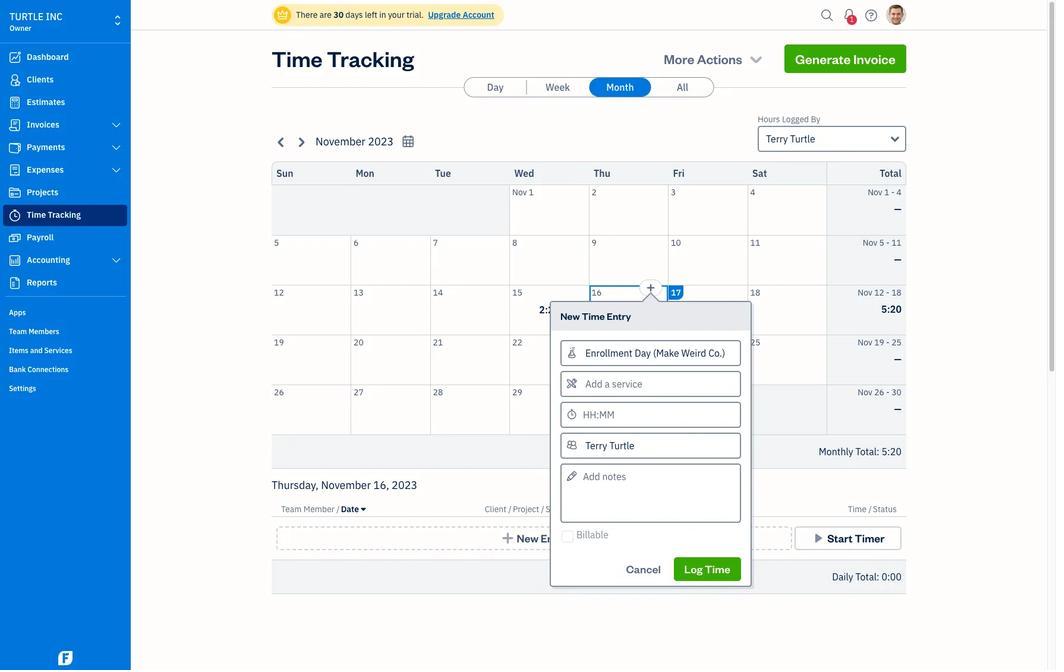 Task type: vqa. For each thing, say whether or not it's contained in the screenshot.
No to the top
no



Task type: locate. For each thing, give the bounding box(es) containing it.
24
[[671, 337, 681, 348]]

1 horizontal spatial 4
[[897, 187, 902, 198]]

2 19 from the left
[[874, 337, 884, 348]]

5
[[274, 237, 279, 248], [879, 237, 884, 248]]

2 horizontal spatial 30
[[892, 387, 902, 398]]

chevron large down image inside payments link
[[111, 143, 122, 153]]

project image
[[8, 187, 22, 199]]

1 vertical spatial tracking
[[48, 210, 81, 220]]

1 12 from the left
[[274, 287, 284, 298]]

client image
[[8, 74, 22, 86]]

dashboard image
[[8, 52, 22, 64]]

1 vertical spatial 2023
[[392, 479, 417, 493]]

search image
[[818, 6, 837, 24]]

26 down 19 button
[[274, 387, 284, 398]]

1 vertical spatial time tracking
[[27, 210, 81, 220]]

1 horizontal spatial 5
[[879, 237, 884, 248]]

new entry
[[517, 532, 568, 546]]

more actions
[[664, 51, 742, 67]]

time tracking down days
[[272, 45, 414, 73]]

2 5:20 from the top
[[882, 446, 902, 458]]

20
[[354, 337, 364, 348]]

4 button
[[748, 185, 827, 235]]

1 horizontal spatial 12
[[874, 287, 884, 298]]

0 vertical spatial total
[[880, 168, 902, 179]]

upgrade account link
[[426, 10, 494, 20]]

: left the 0:00
[[877, 572, 879, 584]]

time tracking
[[272, 45, 414, 73], [27, 210, 81, 220]]

previous month image
[[275, 135, 288, 149]]

2 : from the top
[[877, 572, 879, 584]]

/ right client
[[508, 505, 512, 515]]

mon
[[356, 168, 374, 179]]

0 vertical spatial chevron large down image
[[111, 121, 122, 130]]

1 horizontal spatial time tracking
[[272, 45, 414, 73]]

26 inside button
[[274, 387, 284, 398]]

12 down 5 button
[[274, 287, 284, 298]]

12 button
[[272, 286, 351, 335]]

nov down the wed
[[512, 187, 527, 198]]

5 button
[[272, 236, 351, 285]]

member
[[304, 505, 335, 515]]

0 vertical spatial entry
[[607, 310, 631, 322]]

2 / from the left
[[508, 505, 512, 515]]

2023 right 16,
[[392, 479, 417, 493]]

Add a team member text field
[[562, 434, 740, 458]]

- for nov 12 - 18 5:20
[[886, 287, 890, 298]]

log
[[684, 563, 703, 577]]

generate invoice
[[795, 51, 896, 67]]

clients link
[[3, 70, 127, 91]]

— up nov 12 - 18 5:20
[[894, 253, 902, 265]]

nov
[[512, 187, 527, 198], [868, 187, 882, 198], [863, 237, 877, 248], [858, 287, 872, 298], [858, 337, 872, 348], [858, 387, 872, 398]]

1 horizontal spatial 30
[[592, 387, 602, 398]]

nov inside nov 26 - 30 —
[[858, 387, 872, 398]]

2 11 from the left
[[892, 237, 902, 248]]

start
[[827, 532, 853, 546]]

30 inside button
[[592, 387, 602, 398]]

1 inside button
[[529, 187, 534, 198]]

nov inside nov 5 - 11 —
[[863, 237, 877, 248]]

2 4 from the left
[[897, 187, 902, 198]]

time right log
[[705, 563, 730, 577]]

client / project / service
[[485, 505, 573, 515]]

30 down nov 19 - 25 —
[[892, 387, 902, 398]]

16
[[592, 287, 602, 298]]

- for nov 19 - 25 —
[[886, 337, 890, 348]]

0 vertical spatial new
[[560, 310, 580, 322]]

— up nov 26 - 30 —
[[894, 353, 902, 365]]

- inside nov 5 - 11 —
[[886, 237, 890, 248]]

3 / from the left
[[541, 505, 544, 515]]

accounting link
[[3, 250, 127, 272]]

0 horizontal spatial 12
[[274, 287, 284, 298]]

1 vertical spatial new
[[517, 532, 538, 546]]

— inside nov 26 - 30 —
[[894, 403, 902, 415]]

0 horizontal spatial 1
[[529, 187, 534, 198]]

sat
[[752, 168, 767, 179]]

11 down '4' button
[[750, 237, 760, 248]]

1 left go to help icon
[[850, 15, 854, 24]]

week link
[[527, 78, 589, 97]]

0 horizontal spatial 11
[[750, 237, 760, 248]]

3
[[671, 187, 676, 198]]

november up date
[[321, 479, 371, 493]]

expense image
[[8, 165, 22, 177]]

tracking down projects link on the left top
[[48, 210, 81, 220]]

1 horizontal spatial 1
[[850, 15, 854, 24]]

time
[[272, 45, 323, 73], [27, 210, 46, 220], [582, 310, 605, 322], [848, 505, 867, 515], [705, 563, 730, 577]]

1 26 from the left
[[274, 387, 284, 398]]

: right monthly
[[877, 446, 879, 458]]

29
[[512, 387, 522, 398]]

invoices link
[[3, 115, 127, 136]]

/ left date
[[337, 505, 340, 515]]

time left status at the right
[[848, 505, 867, 515]]

nov 19 - 25 —
[[858, 337, 902, 365]]

1 4 from the left
[[750, 187, 755, 198]]

thursday, november 16, 2023
[[272, 479, 417, 493]]

0 horizontal spatial team
[[9, 327, 27, 336]]

Add a client or project text field
[[562, 341, 740, 365]]

1 horizontal spatial 19
[[874, 337, 884, 348]]

0 horizontal spatial 5
[[274, 237, 279, 248]]

new right plus icon at the bottom left of page
[[517, 532, 538, 546]]

1 vertical spatial entry
[[541, 532, 568, 546]]

left
[[365, 10, 377, 20]]

bank connections link
[[3, 361, 127, 379]]

1 / from the left
[[337, 505, 340, 515]]

team down apps
[[9, 327, 27, 336]]

27 button
[[351, 385, 430, 435]]

1 vertical spatial 5:20
[[882, 446, 902, 458]]

1 horizontal spatial tracking
[[327, 45, 414, 73]]

nov for nov 1 - 4 —
[[868, 187, 882, 198]]

chevron large down image down invoices link
[[111, 143, 122, 153]]

payroll
[[27, 232, 54, 243]]

17
[[671, 287, 681, 298]]

total right monthly
[[855, 446, 877, 458]]

/ left service
[[541, 505, 544, 515]]

clients
[[27, 74, 54, 85]]

4 — from the top
[[894, 403, 902, 415]]

nov down nov 1 - 4 —
[[863, 237, 877, 248]]

11 inside nov 5 - 11 —
[[892, 237, 902, 248]]

total up nov 1 - 4 —
[[880, 168, 902, 179]]

payroll link
[[3, 228, 127, 249]]

november right next month image
[[316, 135, 365, 149]]

turtle
[[790, 133, 815, 145]]

nov down nov 19 - 25 —
[[858, 387, 872, 398]]

1 18 from the left
[[750, 287, 760, 298]]

chevron large down image inside accounting link
[[111, 256, 122, 266]]

service
[[546, 505, 573, 515]]

2 26 from the left
[[874, 387, 884, 398]]

1 horizontal spatial 11
[[892, 237, 902, 248]]

freshbooks image
[[56, 652, 75, 666]]

3 — from the top
[[894, 353, 902, 365]]

- for nov 26 - 30 —
[[886, 387, 890, 398]]

1 inside nov 1 - 4 —
[[884, 187, 889, 198]]

1 horizontal spatial 18
[[892, 287, 902, 298]]

28
[[433, 387, 443, 398]]

0 horizontal spatial 18
[[750, 287, 760, 298]]

30 button
[[589, 385, 668, 435]]

chevron large down image for expenses
[[111, 166, 122, 175]]

5:20 down nov 26 - 30 —
[[882, 446, 902, 458]]

projects link
[[3, 182, 127, 204]]

nov inside button
[[512, 187, 527, 198]]

nov inside nov 12 - 18 5:20
[[858, 287, 872, 298]]

0 vertical spatial 2023
[[368, 135, 394, 149]]

22 button
[[510, 335, 589, 385]]

time right timer image
[[27, 210, 46, 220]]

19 down 12 button at the left top
[[274, 337, 284, 348]]

nov up nov 5 - 11 —
[[868, 187, 882, 198]]

2 chevron large down image from the top
[[111, 166, 122, 175]]

there
[[296, 10, 318, 20]]

new
[[560, 310, 580, 322], [517, 532, 538, 546]]

26 inside nov 26 - 30 —
[[874, 387, 884, 398]]

chevron large down image
[[111, 121, 122, 130], [111, 256, 122, 266]]

- inside nov 12 - 18 5:20
[[886, 287, 890, 298]]

nov down nov 5 - 11 —
[[858, 287, 872, 298]]

1 11 from the left
[[750, 237, 760, 248]]

members
[[29, 327, 59, 336]]

18 inside nov 12 - 18 5:20
[[892, 287, 902, 298]]

1 vertical spatial total
[[855, 446, 877, 458]]

2023 left choose a date image
[[368, 135, 394, 149]]

nov for nov 5 - 11 —
[[863, 237, 877, 248]]

2 vertical spatial total
[[855, 572, 877, 584]]

— inside nov 19 - 25 —
[[894, 353, 902, 365]]

0 vertical spatial team
[[9, 327, 27, 336]]

new for new entry
[[517, 532, 538, 546]]

0 horizontal spatial entry
[[541, 532, 568, 546]]

invoice
[[853, 51, 896, 67]]

1 25 from the left
[[750, 337, 760, 348]]

client
[[485, 505, 506, 515]]

upgrade
[[428, 10, 461, 20]]

caretdown image
[[361, 505, 366, 515]]

0 horizontal spatial time tracking
[[27, 210, 81, 220]]

19 inside nov 19 - 25 —
[[874, 337, 884, 348]]

nov 1 button
[[510, 185, 589, 235]]

chevron large down image
[[111, 143, 122, 153], [111, 166, 122, 175]]

/ left status at the right
[[868, 505, 872, 515]]

4 inside nov 1 - 4 —
[[897, 187, 902, 198]]

15
[[512, 287, 522, 298]]

main element
[[0, 0, 160, 671]]

19
[[274, 337, 284, 348], [874, 337, 884, 348]]

2 chevron large down image from the top
[[111, 256, 122, 266]]

chevron large down image up payments link
[[111, 121, 122, 130]]

25
[[750, 337, 760, 348], [892, 337, 902, 348]]

turtle
[[10, 11, 44, 23]]

time link
[[848, 505, 868, 515]]

1 5 from the left
[[274, 237, 279, 248]]

tracking
[[327, 45, 414, 73], [48, 210, 81, 220]]

1 5:20 from the top
[[881, 303, 902, 315]]

5:20 up nov 19 - 25 —
[[881, 303, 902, 315]]

— inside nov 5 - 11 —
[[894, 253, 902, 265]]

time / status
[[848, 505, 897, 515]]

report image
[[8, 278, 22, 289]]

tracking down left
[[327, 45, 414, 73]]

2 12 from the left
[[874, 287, 884, 298]]

- inside nov 1 - 4 —
[[891, 187, 895, 198]]

time tracking down projects link on the left top
[[27, 210, 81, 220]]

: for monthly total
[[877, 446, 879, 458]]

2 25 from the left
[[892, 337, 902, 348]]

— inside nov 1 - 4 —
[[894, 203, 902, 215]]

invoices
[[27, 119, 59, 130]]

1 : from the top
[[877, 446, 879, 458]]

nov inside nov 1 - 4 —
[[868, 187, 882, 198]]

Add a service text field
[[562, 372, 740, 396]]

apps link
[[3, 304, 127, 322]]

28 button
[[431, 385, 509, 435]]

2 horizontal spatial 1
[[884, 187, 889, 198]]

26
[[274, 387, 284, 398], [874, 387, 884, 398]]

0 vertical spatial chevron large down image
[[111, 143, 122, 153]]

30 right the are
[[334, 10, 344, 20]]

25 down 18 button
[[750, 337, 760, 348]]

0 vertical spatial 5:20
[[881, 303, 902, 315]]

total right the daily
[[855, 572, 877, 584]]

0 vertical spatial :
[[877, 446, 879, 458]]

timer image
[[8, 210, 22, 222]]

team down thursday, on the bottom left of the page
[[281, 505, 302, 515]]

5 inside nov 5 - 11 —
[[879, 237, 884, 248]]

— for nov 26 - 30 —
[[894, 403, 902, 415]]

new inside button
[[517, 532, 538, 546]]

23
[[592, 337, 602, 348]]

- for nov 5 - 11 —
[[886, 237, 890, 248]]

25 down nov 12 - 18 5:20
[[892, 337, 902, 348]]

1 down the wed
[[529, 187, 534, 198]]

1 up nov 5 - 11 —
[[884, 187, 889, 198]]

1 — from the top
[[894, 203, 902, 215]]

team inside main element
[[9, 327, 27, 336]]

team members link
[[3, 323, 127, 341]]

1 horizontal spatial team
[[281, 505, 302, 515]]

11 down nov 1 - 4 —
[[892, 237, 902, 248]]

1 vertical spatial chevron large down image
[[111, 166, 122, 175]]

- inside nov 19 - 25 —
[[886, 337, 890, 348]]

3:00
[[698, 304, 718, 316]]

dashboard link
[[3, 47, 127, 68]]

1 vertical spatial :
[[877, 572, 879, 584]]

30 down 23 button
[[592, 387, 602, 398]]

tue
[[435, 168, 451, 179]]

1 chevron large down image from the top
[[111, 121, 122, 130]]

team
[[9, 327, 27, 336], [281, 505, 302, 515]]

1 vertical spatial team
[[281, 505, 302, 515]]

0 horizontal spatial 19
[[274, 337, 284, 348]]

- inside nov 26 - 30 —
[[886, 387, 890, 398]]

entry
[[607, 310, 631, 322], [541, 532, 568, 546]]

inc
[[46, 11, 63, 23]]

go to help image
[[862, 6, 881, 24]]

chevron large down image for payments
[[111, 143, 122, 153]]

new time entry
[[560, 310, 631, 322]]

day
[[487, 81, 504, 93]]

november
[[316, 135, 365, 149], [321, 479, 371, 493]]

18 down 11 button
[[750, 287, 760, 298]]

apps
[[9, 308, 26, 317]]

nov for nov 19 - 25 —
[[858, 337, 872, 348]]

Duration text field
[[560, 402, 741, 428]]

nov 1 - 4 —
[[868, 187, 902, 215]]

nov down nov 12 - 18 5:20
[[858, 337, 872, 348]]

2 — from the top
[[894, 253, 902, 265]]

1 horizontal spatial 26
[[874, 387, 884, 398]]

0 horizontal spatial new
[[517, 532, 538, 546]]

settings link
[[3, 380, 127, 398]]

time down "there"
[[272, 45, 323, 73]]

19 down nov 12 - 18 5:20
[[874, 337, 884, 348]]

0 vertical spatial time tracking
[[272, 45, 414, 73]]

2 5 from the left
[[879, 237, 884, 248]]

1 horizontal spatial 25
[[892, 337, 902, 348]]

8
[[512, 237, 517, 248]]

nov inside nov 19 - 25 —
[[858, 337, 872, 348]]

18
[[750, 287, 760, 298], [892, 287, 902, 298]]

0 horizontal spatial tracking
[[48, 210, 81, 220]]

— up nov 5 - 11 —
[[894, 203, 902, 215]]

0 horizontal spatial 25
[[750, 337, 760, 348]]

0 horizontal spatial 26
[[274, 387, 284, 398]]

trial.
[[407, 10, 424, 20]]

1 horizontal spatial new
[[560, 310, 580, 322]]

26 down nov 19 - 25 —
[[874, 387, 884, 398]]

1 vertical spatial chevron large down image
[[111, 256, 122, 266]]

2 18 from the left
[[892, 287, 902, 298]]

add a time entry image
[[646, 281, 655, 295]]

— up monthly total : 5:20 on the bottom of page
[[894, 403, 902, 415]]

estimate image
[[8, 97, 22, 109]]

chevron large down image down "payroll" link
[[111, 256, 122, 266]]

18 down nov 5 - 11 —
[[892, 287, 902, 298]]

new right the 2:20
[[560, 310, 580, 322]]

1 19 from the left
[[274, 337, 284, 348]]

month
[[606, 81, 634, 93]]

chevron large down image up projects link on the left top
[[111, 166, 122, 175]]

reports link
[[3, 273, 127, 294]]

sun
[[276, 168, 293, 179]]

12 down nov 5 - 11 —
[[874, 287, 884, 298]]

0 horizontal spatial 4
[[750, 187, 755, 198]]

22
[[512, 337, 522, 348]]

1 chevron large down image from the top
[[111, 143, 122, 153]]

4
[[750, 187, 755, 198], [897, 187, 902, 198]]



Task type: describe. For each thing, give the bounding box(es) containing it.
nov for nov 26 - 30 —
[[858, 387, 872, 398]]

11 inside button
[[750, 237, 760, 248]]

6 button
[[351, 236, 430, 285]]

29 button
[[510, 385, 589, 435]]

chevron large down image for accounting
[[111, 256, 122, 266]]

time inside 'time tracking' link
[[27, 210, 46, 220]]

25 inside "button"
[[750, 337, 760, 348]]

21 button
[[431, 335, 509, 385]]

chevron large down image for invoices
[[111, 121, 122, 130]]

1 for nov 1 - 4 —
[[884, 187, 889, 198]]

12 inside nov 12 - 18 5:20
[[874, 287, 884, 298]]

play image
[[812, 533, 825, 545]]

13
[[354, 287, 364, 298]]

9
[[592, 237, 597, 248]]

daily
[[832, 572, 853, 584]]

: for daily total
[[877, 572, 879, 584]]

5:20 inside nov 12 - 18 5:20
[[881, 303, 902, 315]]

19 inside button
[[274, 337, 284, 348]]

time tracking inside 'time tracking' link
[[27, 210, 81, 220]]

nov for nov 1
[[512, 187, 527, 198]]

12 inside button
[[274, 287, 284, 298]]

— for nov 1 - 4 —
[[894, 203, 902, 215]]

chevrondown image
[[748, 51, 764, 67]]

days
[[345, 10, 363, 20]]

0:00
[[882, 572, 902, 584]]

month link
[[589, 78, 651, 97]]

timer
[[855, 532, 885, 546]]

— for nov 5 - 11 —
[[894, 253, 902, 265]]

there are 30 days left in your trial. upgrade account
[[296, 10, 494, 20]]

in
[[379, 10, 386, 20]]

invoice image
[[8, 119, 22, 131]]

4 / from the left
[[868, 505, 872, 515]]

24 button
[[669, 335, 747, 385]]

terry turtle button
[[758, 126, 906, 152]]

project link
[[513, 505, 541, 515]]

- for nov 1 - 4 —
[[891, 187, 895, 198]]

0 vertical spatial tracking
[[327, 45, 414, 73]]

terry
[[766, 133, 788, 145]]

fri
[[673, 168, 685, 179]]

1 horizontal spatial entry
[[607, 310, 631, 322]]

25 button
[[748, 335, 827, 385]]

generate invoice button
[[784, 45, 906, 73]]

1 vertical spatial november
[[321, 479, 371, 493]]

30 inside nov 26 - 30 —
[[892, 387, 902, 398]]

0 horizontal spatial 30
[[334, 10, 344, 20]]

nov 5 - 11 —
[[863, 237, 902, 265]]

13 button
[[351, 286, 430, 335]]

monthly
[[819, 446, 853, 458]]

4 inside button
[[750, 187, 755, 198]]

0 vertical spatial november
[[316, 135, 365, 149]]

payments
[[27, 142, 65, 153]]

payment image
[[8, 142, 22, 154]]

new for new time entry
[[560, 310, 580, 322]]

total for monthly total
[[855, 446, 877, 458]]

payments link
[[3, 137, 127, 159]]

1 inside dropdown button
[[850, 15, 854, 24]]

status
[[873, 505, 897, 515]]

money image
[[8, 232, 22, 244]]

cancel button
[[615, 558, 671, 582]]

bank connections
[[9, 365, 69, 374]]

crown image
[[276, 9, 289, 21]]

log time
[[684, 563, 730, 577]]

entry inside button
[[541, 532, 568, 546]]

wed
[[514, 168, 534, 179]]

cancel
[[626, 563, 661, 577]]

connections
[[28, 365, 69, 374]]

accounting
[[27, 255, 70, 266]]

items and services
[[9, 346, 72, 355]]

nov 12 - 18 5:20
[[858, 287, 902, 315]]

thursday,
[[272, 479, 319, 493]]

next month image
[[294, 135, 308, 149]]

thu
[[594, 168, 610, 179]]

plus image
[[501, 533, 515, 545]]

9 button
[[589, 236, 668, 285]]

20 button
[[351, 335, 430, 385]]

monthly total : 5:20
[[819, 446, 902, 458]]

more actions button
[[653, 45, 775, 73]]

nov for nov 12 - 18 5:20
[[858, 287, 872, 298]]

team for team member /
[[281, 505, 302, 515]]

16,
[[373, 479, 389, 493]]

project
[[513, 505, 539, 515]]

time tracking link
[[3, 205, 127, 226]]

logged
[[782, 114, 809, 125]]

expenses
[[27, 165, 64, 175]]

account
[[463, 10, 494, 20]]

week
[[546, 81, 570, 93]]

team members
[[9, 327, 59, 336]]

18 button
[[748, 286, 827, 335]]

chart image
[[8, 255, 22, 267]]

service link
[[546, 505, 575, 515]]

log time button
[[674, 558, 741, 582]]

11 button
[[748, 236, 827, 285]]

start timer
[[827, 532, 885, 546]]

services
[[44, 346, 72, 355]]

team member /
[[281, 505, 340, 515]]

8 button
[[510, 236, 589, 285]]

your
[[388, 10, 405, 20]]

23 button
[[589, 335, 668, 385]]

27
[[354, 387, 364, 398]]

2
[[592, 187, 597, 198]]

are
[[320, 10, 332, 20]]

generate
[[795, 51, 851, 67]]

time down 16
[[582, 310, 605, 322]]

november 2023
[[316, 135, 394, 149]]

choose a date image
[[401, 135, 415, 149]]

25 inside nov 19 - 25 —
[[892, 337, 902, 348]]

2 button
[[589, 185, 668, 235]]

estimates link
[[3, 92, 127, 114]]

6
[[354, 237, 359, 248]]

terry turtle
[[766, 133, 815, 145]]

expenses link
[[3, 160, 127, 181]]

total for daily total
[[855, 572, 877, 584]]

new entry button
[[276, 527, 792, 551]]

5 inside button
[[274, 237, 279, 248]]

1 for nov 1
[[529, 187, 534, 198]]

Add notes text field
[[560, 464, 741, 523]]

tracking inside main element
[[48, 210, 81, 220]]

team for team members
[[9, 327, 27, 336]]

nov 26 - 30 —
[[858, 387, 902, 415]]

18 inside button
[[750, 287, 760, 298]]

all
[[677, 81, 688, 93]]

hours logged by
[[758, 114, 820, 125]]

26 button
[[272, 385, 351, 435]]

nov 1
[[512, 187, 534, 198]]

start timer button
[[795, 527, 902, 551]]

— for nov 19 - 25 —
[[894, 353, 902, 365]]

items
[[9, 346, 28, 355]]

time inside log time button
[[705, 563, 730, 577]]



